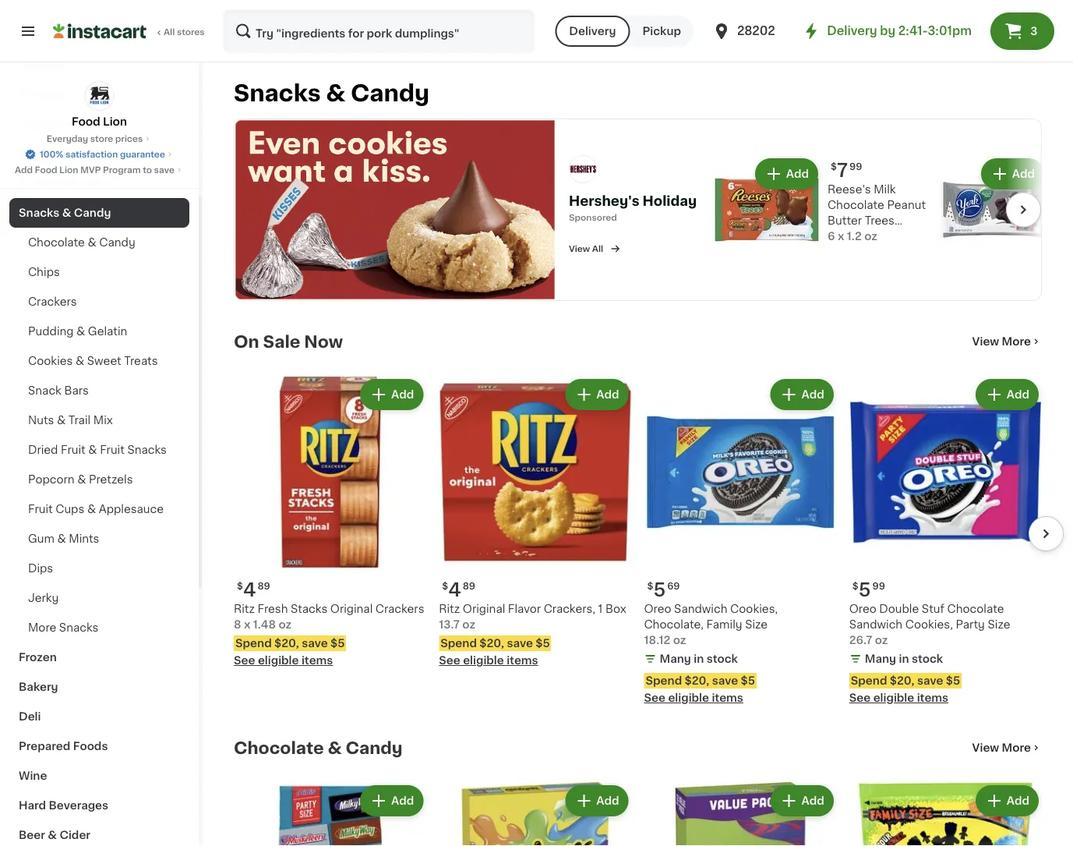Task type: vqa. For each thing, say whether or not it's contained in the screenshot.
Sale
yes



Task type: describe. For each thing, give the bounding box(es) containing it.
meat
[[19, 178, 48, 189]]

produce link
[[9, 80, 190, 110]]

family
[[707, 619, 743, 630]]

sandwich inside oreo double stuf chocolate sandwich cookies, party size 26.7 oz
[[850, 619, 903, 630]]

$ 4 89 for original
[[442, 580, 476, 599]]

100%
[[40, 150, 64, 159]]

5 for $ 5 69
[[654, 580, 666, 599]]

jerky
[[28, 593, 59, 604]]

dried fruit & fruit snacks link
[[9, 436, 190, 465]]

now
[[304, 333, 343, 350]]

dried fruit & fruit snacks
[[28, 445, 167, 456]]

flavor
[[508, 604, 541, 615]]

view for chocolate & candy
[[973, 743, 1000, 753]]

$20, for 26.7 oz
[[891, 675, 915, 686]]

0 vertical spatial view
[[569, 244, 591, 253]]

ritz original flavor crackers, 1 box 13.7 oz
[[439, 604, 627, 630]]

0 vertical spatial chocolate & candy
[[28, 237, 135, 248]]

save for ritz original flavor crackers, 1 box
[[507, 638, 533, 649]]

4 for original
[[449, 580, 462, 599]]

oz inside oreo sandwich cookies, chocolate, family size 18.12 oz
[[674, 635, 687, 646]]

sandwich inside oreo sandwich cookies, chocolate, family size 18.12 oz
[[675, 604, 728, 615]]

snack bars
[[28, 386, 89, 397]]

snacks & candy link
[[9, 198, 190, 228]]

100% satisfaction guarantee button
[[24, 145, 175, 161]]

chocolate inside oreo double stuf chocolate sandwich cookies, party size 26.7 oz
[[948, 604, 1005, 615]]

wine
[[19, 771, 47, 782]]

pickup
[[643, 26, 682, 37]]

save for oreo double stuf chocolate sandwich cookies, party size
[[918, 675, 944, 686]]

deli
[[19, 712, 41, 723]]

more for on sale now
[[1003, 336, 1032, 347]]

stacks
[[291, 604, 328, 615]]

100% satisfaction guarantee
[[40, 150, 165, 159]]

prepared foods
[[19, 741, 108, 752]]

hershey's image
[[569, 155, 597, 183]]

holiday
[[643, 194, 697, 208]]

5 for $ 5 99
[[859, 580, 872, 599]]

nsored
[[587, 213, 618, 222]]

ritz fresh stacks original crackers 8 x 1.48 oz
[[234, 604, 425, 630]]

prices
[[115, 135, 143, 143]]

save for ritz fresh stacks original crackers
[[302, 638, 328, 649]]

1.48
[[253, 619, 276, 630]]

beer & cider link
[[9, 821, 190, 846]]

$ 7 99
[[831, 161, 863, 179]]

beer
[[19, 830, 45, 841]]

view more link for now
[[973, 334, 1043, 349]]

delivery for delivery
[[570, 26, 616, 37]]

delivery by 2:41-3:01pm link
[[803, 22, 973, 41]]

89 for original
[[463, 582, 476, 591]]

treats
[[124, 356, 158, 367]]

wine link
[[9, 762, 190, 791]]

69
[[668, 582, 681, 591]]

3
[[1031, 26, 1038, 37]]

add food lion mvp program to save
[[15, 166, 175, 174]]

$5 for 18.12 oz
[[741, 675, 756, 686]]

6
[[828, 231, 836, 242]]

$ 5 69
[[648, 580, 681, 599]]

3 button
[[991, 12, 1055, 50]]

26.7
[[850, 635, 873, 646]]

size inside oreo double stuf chocolate sandwich cookies, party size 26.7 oz
[[989, 619, 1011, 630]]

add food lion mvp program to save link
[[15, 164, 184, 176]]

0 vertical spatial snacks & candy
[[234, 82, 430, 105]]

spend $20, save $5 see eligible items for 8 x 1.48 oz
[[234, 638, 345, 666]]

mix
[[93, 415, 113, 426]]

party
[[957, 619, 986, 630]]

hershey's holiday spo nsored
[[569, 194, 697, 222]]

dips link
[[9, 554, 190, 584]]

1 vertical spatial snacks & candy
[[19, 208, 111, 219]]

gum & mints link
[[9, 525, 190, 554]]

crackers,
[[544, 604, 596, 615]]

delivery button
[[556, 16, 631, 47]]

0 vertical spatial x
[[838, 231, 845, 242]]

7
[[838, 161, 849, 179]]

13.7
[[439, 619, 460, 630]]

produce
[[19, 89, 66, 100]]

$20, for 8 x 1.48 oz
[[275, 638, 299, 649]]

spend for 26.7 oz
[[852, 675, 888, 686]]

more for chocolate & candy
[[1003, 743, 1032, 753]]

chocolate,
[[645, 619, 704, 630]]

ritz for ritz original flavor crackers, 1 box 13.7 oz
[[439, 604, 460, 615]]

& inside cookies & sweet treats link
[[76, 356, 84, 367]]

chocolate inside reese's milk chocolate peanut butter trees christmas, candy
[[828, 200, 885, 210]]

bars
[[64, 386, 89, 397]]

see for 18.12 oz
[[645, 693, 666, 704]]

seafood
[[62, 178, 109, 189]]

8
[[234, 619, 241, 630]]

bakery link
[[9, 673, 190, 702]]

many for $ 5 99
[[866, 654, 897, 665]]

cookies, inside oreo double stuf chocolate sandwich cookies, party size 26.7 oz
[[906, 619, 954, 630]]

$ for oreo double stuf chocolate sandwich cookies, party size
[[853, 582, 859, 591]]

oz inside oreo double stuf chocolate sandwich cookies, party size 26.7 oz
[[876, 635, 889, 646]]

eggs
[[63, 119, 92, 130]]

nuts
[[28, 415, 54, 426]]

box
[[606, 604, 627, 615]]

to
[[143, 166, 152, 174]]

$20, for 13.7 oz
[[480, 638, 505, 649]]

reese's
[[828, 184, 872, 195]]

all stores
[[164, 28, 205, 36]]

popcorn & pretzels
[[28, 475, 133, 486]]

fruit cups & applesauce
[[28, 504, 164, 515]]

view more for chocolate & candy
[[973, 743, 1032, 753]]

add inside add link
[[1013, 168, 1036, 179]]

save right to
[[154, 166, 175, 174]]

dips
[[28, 564, 53, 574]]

1 vertical spatial more
[[28, 623, 56, 634]]

$5 for 13.7 oz
[[536, 638, 550, 649]]

$ 5 99
[[853, 580, 886, 599]]

meat & seafood
[[19, 178, 109, 189]]

oz right 1.2 at the top of the page
[[865, 231, 878, 242]]

prepared
[[19, 741, 70, 752]]

oreo sandwich cookies, chocolate, family size 18.12 oz
[[645, 604, 778, 646]]

on sale now link
[[234, 332, 343, 351]]

& inside pudding & gelatin link
[[76, 326, 85, 337]]

$ 4 89 for fresh
[[237, 580, 270, 599]]

oreo double stuf chocolate sandwich cookies, party size 26.7 oz
[[850, 604, 1011, 646]]

everyday
[[47, 135, 88, 143]]

in for $ 5 99
[[900, 654, 910, 665]]

1
[[599, 604, 603, 615]]

dairy & eggs link
[[9, 110, 190, 139]]

28202 button
[[713, 9, 806, 53]]

89 for fresh
[[258, 582, 270, 591]]

& inside nuts & trail mix link
[[57, 415, 66, 426]]

Search field
[[225, 11, 534, 51]]

in for $ 5 69
[[694, 654, 704, 665]]

beer & cider
[[19, 830, 90, 841]]

by
[[881, 25, 896, 37]]

$20, for 18.12 oz
[[685, 675, 710, 686]]

spend for 8 x 1.48 oz
[[236, 638, 272, 649]]

& inside snacks & candy link
[[62, 208, 71, 219]]

0 horizontal spatial fruit
[[28, 504, 53, 515]]

food lion logo image
[[85, 81, 114, 111]]



Task type: locate. For each thing, give the bounding box(es) containing it.
crackers inside ritz fresh stacks original crackers 8 x 1.48 oz
[[376, 604, 425, 615]]

prepared foods link
[[9, 732, 190, 762]]

beverages up 'cider'
[[49, 801, 108, 812]]

items down 'ritz original flavor crackers, 1 box 13.7 oz'
[[507, 655, 539, 666]]

frozen link
[[9, 643, 190, 673]]

original left flavor
[[463, 604, 506, 615]]

size right party
[[989, 619, 1011, 630]]

0 vertical spatial chocolate & candy link
[[9, 228, 190, 258]]

many in stock for $ 5 69
[[660, 654, 739, 665]]

1 in from the left
[[694, 654, 704, 665]]

recipes
[[19, 60, 65, 71]]

0 vertical spatial sandwich
[[675, 604, 728, 615]]

items
[[302, 655, 333, 666], [507, 655, 539, 666], [712, 693, 744, 704], [918, 693, 949, 704]]

in down oreo double stuf chocolate sandwich cookies, party size 26.7 oz
[[900, 654, 910, 665]]

spend $20, save $5 see eligible items down 1.48
[[234, 638, 345, 666]]

28202
[[738, 25, 776, 37]]

original right stacks
[[331, 604, 373, 615]]

chocolate & candy link for chips link
[[9, 228, 190, 258]]

2 5 from the left
[[859, 580, 872, 599]]

& inside the dairy & eggs link
[[52, 119, 61, 130]]

2 original from the left
[[463, 604, 506, 615]]

sandwich
[[675, 604, 728, 615], [850, 619, 903, 630]]

butter
[[828, 215, 863, 226]]

fruit down nuts & trail mix
[[61, 445, 86, 456]]

1 5 from the left
[[654, 580, 666, 599]]

add inside add food lion mvp program to save link
[[15, 166, 33, 174]]

beverages down 'everyday'
[[19, 149, 78, 159]]

oz inside 'ritz original flavor crackers, 1 box 13.7 oz'
[[463, 619, 476, 630]]

items for 8 x 1.48 oz
[[302, 655, 333, 666]]

trees
[[865, 215, 895, 226]]

eligible for 8 x 1.48 oz
[[258, 655, 299, 666]]

crackers link
[[9, 287, 190, 317]]

2 vertical spatial view
[[973, 743, 1000, 753]]

2 size from the left
[[989, 619, 1011, 630]]

1 horizontal spatial 99
[[873, 582, 886, 591]]

1 vertical spatial food
[[35, 166, 57, 174]]

1 vertical spatial 99
[[873, 582, 886, 591]]

1 horizontal spatial chocolate & candy link
[[234, 739, 403, 757]]

spo
[[569, 213, 587, 222]]

cookies, up family
[[731, 604, 778, 615]]

$20, down oreo sandwich cookies, chocolate, family size 18.12 oz
[[685, 675, 710, 686]]

1 horizontal spatial delivery
[[828, 25, 878, 37]]

oreo down $ 5 99
[[850, 604, 877, 615]]

0 horizontal spatial 99
[[850, 162, 863, 171]]

chips
[[28, 267, 60, 278]]

service type group
[[556, 16, 694, 47]]

spend $20, save $5 see eligible items for 13.7 oz
[[439, 638, 550, 666]]

$5 for 8 x 1.48 oz
[[331, 638, 345, 649]]

1 vertical spatial cookies,
[[906, 619, 954, 630]]

many in stock
[[660, 654, 739, 665], [866, 654, 944, 665]]

items for 13.7 oz
[[507, 655, 539, 666]]

2 view more link from the top
[[973, 740, 1043, 756]]

$ 4 89 up 13.7
[[442, 580, 476, 599]]

0 vertical spatial view more link
[[973, 334, 1043, 349]]

spend $20, save $5 see eligible items down 26.7
[[850, 675, 961, 704]]

view all
[[569, 244, 604, 253]]

see for 8 x 1.48 oz
[[234, 655, 255, 666]]

0 horizontal spatial food
[[35, 166, 57, 174]]

$ inside $ 5 99
[[853, 582, 859, 591]]

$5 down party
[[947, 675, 961, 686]]

many in stock for $ 5 99
[[866, 654, 944, 665]]

$ inside $ 7 99
[[831, 162, 838, 171]]

save
[[154, 166, 175, 174], [302, 638, 328, 649], [507, 638, 533, 649], [713, 675, 739, 686], [918, 675, 944, 686]]

& inside popcorn & pretzels link
[[77, 475, 86, 486]]

0 horizontal spatial 89
[[258, 582, 270, 591]]

everyday store prices link
[[47, 133, 152, 145]]

more snacks link
[[9, 613, 190, 643]]

view more
[[973, 336, 1032, 347], [973, 743, 1032, 753]]

ritz for ritz fresh stacks original crackers 8 x 1.48 oz
[[234, 604, 255, 615]]

0 vertical spatial cookies,
[[731, 604, 778, 615]]

items for 26.7 oz
[[918, 693, 949, 704]]

1.2
[[848, 231, 863, 242]]

eligible
[[258, 655, 299, 666], [463, 655, 504, 666], [669, 693, 710, 704], [874, 693, 915, 704]]

dairy & eggs
[[19, 119, 92, 130]]

0 horizontal spatial oreo
[[645, 604, 672, 615]]

2 oreo from the left
[[850, 604, 877, 615]]

0 vertical spatial beverages
[[19, 149, 78, 159]]

size right family
[[746, 619, 768, 630]]

1 vertical spatial lion
[[59, 166, 78, 174]]

1 horizontal spatial crackers
[[376, 604, 425, 615]]

stuf
[[923, 604, 945, 615]]

$ up 8
[[237, 582, 243, 591]]

pudding
[[28, 326, 74, 337]]

stock for $ 5 99
[[912, 654, 944, 665]]

fruit
[[61, 445, 86, 456], [100, 445, 125, 456], [28, 504, 53, 515]]

1 vertical spatial chocolate & candy link
[[234, 739, 403, 757]]

1 horizontal spatial lion
[[103, 116, 127, 127]]

oreo down $ 5 69
[[645, 604, 672, 615]]

candy inside reese's milk chocolate peanut butter trees christmas, candy
[[890, 231, 926, 242]]

0 horizontal spatial snacks & candy
[[19, 208, 111, 219]]

hershey's holiday image
[[235, 119, 556, 300]]

deli link
[[9, 702, 190, 732]]

0 horizontal spatial sandwich
[[675, 604, 728, 615]]

1 horizontal spatial cookies,
[[906, 619, 954, 630]]

ritz inside ritz fresh stacks original crackers 8 x 1.48 oz
[[234, 604, 255, 615]]

2 in from the left
[[900, 654, 910, 665]]

fruit up pretzels
[[100, 445, 125, 456]]

cookies
[[28, 356, 73, 367]]

1 4 from the left
[[243, 580, 256, 599]]

many for $ 5 69
[[660, 654, 692, 665]]

1 vertical spatial view more link
[[973, 740, 1043, 756]]

1 stock from the left
[[707, 654, 739, 665]]

0 horizontal spatial ritz
[[234, 604, 255, 615]]

1 horizontal spatial chocolate & candy
[[234, 740, 403, 756]]

$5 down ritz fresh stacks original crackers 8 x 1.48 oz
[[331, 638, 345, 649]]

& inside beer & cider link
[[48, 830, 57, 841]]

food lion
[[72, 116, 127, 127]]

hard
[[19, 801, 46, 812]]

delivery left by
[[828, 25, 878, 37]]

save down family
[[713, 675, 739, 686]]

0 horizontal spatial delivery
[[570, 26, 616, 37]]

many
[[660, 654, 692, 665], [866, 654, 897, 665]]

on sale now
[[234, 333, 343, 350]]

99 for 7
[[850, 162, 863, 171]]

5
[[654, 580, 666, 599], [859, 580, 872, 599]]

meat & seafood link
[[9, 169, 190, 198]]

6 x 1.2 oz
[[828, 231, 878, 242]]

sale
[[263, 333, 301, 350]]

view more link for candy
[[973, 740, 1043, 756]]

1 vertical spatial all
[[593, 244, 604, 253]]

2 many in stock from the left
[[866, 654, 944, 665]]

0 horizontal spatial original
[[331, 604, 373, 615]]

see for 13.7 oz
[[439, 655, 461, 666]]

1 horizontal spatial ritz
[[439, 604, 460, 615]]

view for on sale now
[[973, 336, 1000, 347]]

oreo for $ 5 99
[[850, 604, 877, 615]]

spend $20, save $5 see eligible items down 18.12
[[645, 675, 756, 704]]

spend down 18.12
[[646, 675, 683, 686]]

None search field
[[223, 9, 535, 53]]

lion up store
[[103, 116, 127, 127]]

more snacks
[[28, 623, 99, 634]]

& inside fruit cups & applesauce link
[[87, 504, 96, 515]]

99 inside $ 5 99
[[873, 582, 886, 591]]

$ left the '69' at right
[[648, 582, 654, 591]]

oreo inside oreo sandwich cookies, chocolate, family size 18.12 oz
[[645, 604, 672, 615]]

& inside gum & mints link
[[57, 534, 66, 545]]

1 horizontal spatial size
[[989, 619, 1011, 630]]

$ for oreo sandwich cookies, chocolate, family size
[[648, 582, 654, 591]]

1 ritz from the left
[[234, 604, 255, 615]]

original inside ritz fresh stacks original crackers 8 x 1.48 oz
[[331, 604, 373, 615]]

oz
[[865, 231, 878, 242], [279, 619, 292, 630], [463, 619, 476, 630], [674, 635, 687, 646], [876, 635, 889, 646]]

99 right 7
[[850, 162, 863, 171]]

0 horizontal spatial all
[[164, 28, 175, 36]]

x right 8
[[244, 619, 251, 630]]

1 horizontal spatial snacks & candy
[[234, 82, 430, 105]]

oz down chocolate,
[[674, 635, 687, 646]]

see down 26.7
[[850, 693, 871, 704]]

0 vertical spatial view more
[[973, 336, 1032, 347]]

$
[[831, 162, 838, 171], [237, 582, 243, 591], [442, 582, 449, 591], [648, 582, 654, 591], [853, 582, 859, 591]]

fresh
[[258, 604, 288, 615]]

cups
[[56, 504, 84, 515]]

1 vertical spatial view more
[[973, 743, 1032, 753]]

add link
[[939, 155, 1074, 264]]

0 horizontal spatial stock
[[707, 654, 739, 665]]

oz right 26.7
[[876, 635, 889, 646]]

89 up 'ritz original flavor crackers, 1 box 13.7 oz'
[[463, 582, 476, 591]]

product group
[[234, 376, 427, 668], [439, 376, 632, 668], [645, 376, 837, 706], [850, 376, 1043, 706], [234, 782, 427, 846], [439, 782, 632, 846], [645, 782, 837, 846], [850, 782, 1043, 846]]

many down 26.7
[[866, 654, 897, 665]]

on
[[234, 333, 259, 350]]

items down oreo double stuf chocolate sandwich cookies, party size 26.7 oz
[[918, 693, 949, 704]]

oz down fresh
[[279, 619, 292, 630]]

2 vertical spatial more
[[1003, 743, 1032, 753]]

spend down 1.48
[[236, 638, 272, 649]]

items down ritz fresh stacks original crackers 8 x 1.48 oz
[[302, 655, 333, 666]]

2 ritz from the left
[[439, 604, 460, 615]]

5 up 26.7
[[859, 580, 872, 599]]

stock down oreo double stuf chocolate sandwich cookies, party size 26.7 oz
[[912, 654, 944, 665]]

cider
[[60, 830, 90, 841]]

save down oreo double stuf chocolate sandwich cookies, party size 26.7 oz
[[918, 675, 944, 686]]

1 horizontal spatial x
[[838, 231, 845, 242]]

1 view more link from the top
[[973, 334, 1043, 349]]

hershey's
[[569, 194, 640, 208]]

0 horizontal spatial 5
[[654, 580, 666, 599]]

4 up 13.7
[[449, 580, 462, 599]]

$ up reese's
[[831, 162, 838, 171]]

in down oreo sandwich cookies, chocolate, family size 18.12 oz
[[694, 654, 704, 665]]

see for 26.7 oz
[[850, 693, 871, 704]]

0 horizontal spatial x
[[244, 619, 251, 630]]

gum
[[28, 534, 55, 545]]

1 horizontal spatial fruit
[[61, 445, 86, 456]]

chips link
[[9, 258, 190, 287]]

see down 18.12
[[645, 693, 666, 704]]

snacks & candy
[[234, 82, 430, 105], [19, 208, 111, 219]]

& inside dried fruit & fruit snacks link
[[88, 445, 97, 456]]

$ 4 89 up fresh
[[237, 580, 270, 599]]

1 oreo from the left
[[645, 604, 672, 615]]

1 vertical spatial sandwich
[[850, 619, 903, 630]]

dairy
[[19, 119, 49, 130]]

1 horizontal spatial in
[[900, 654, 910, 665]]

save down 'ritz original flavor crackers, 1 box 13.7 oz'
[[507, 638, 533, 649]]

99 inside $ 7 99
[[850, 162, 863, 171]]

1 horizontal spatial many in stock
[[866, 654, 944, 665]]

items down family
[[712, 693, 744, 704]]

2 4 from the left
[[449, 580, 462, 599]]

$ inside $ 5 69
[[648, 582, 654, 591]]

2 $ 4 89 from the left
[[442, 580, 476, 599]]

x right 6
[[838, 231, 845, 242]]

instacart logo image
[[53, 22, 147, 41]]

oz inside ritz fresh stacks original crackers 8 x 1.48 oz
[[279, 619, 292, 630]]

4 for fresh
[[243, 580, 256, 599]]

0 vertical spatial all
[[164, 28, 175, 36]]

1 horizontal spatial 4
[[449, 580, 462, 599]]

$5 for 26.7 oz
[[947, 675, 961, 686]]

cookies,
[[731, 604, 778, 615], [906, 619, 954, 630]]

4 up 1.48
[[243, 580, 256, 599]]

food down 100%
[[35, 166, 57, 174]]

peanut
[[888, 200, 927, 210]]

0 horizontal spatial many
[[660, 654, 692, 665]]

ritz up 8
[[234, 604, 255, 615]]

0 horizontal spatial many in stock
[[660, 654, 739, 665]]

all down nsored
[[593, 244, 604, 253]]

99
[[850, 162, 863, 171], [873, 582, 886, 591]]

1 89 from the left
[[258, 582, 270, 591]]

cookies, down stuf
[[906, 619, 954, 630]]

fruit left cups
[[28, 504, 53, 515]]

save down ritz fresh stacks original crackers 8 x 1.48 oz
[[302, 638, 328, 649]]

1 vertical spatial view
[[973, 336, 1000, 347]]

pudding & gelatin link
[[9, 317, 190, 347]]

1 size from the left
[[746, 619, 768, 630]]

1 vertical spatial crackers
[[376, 604, 425, 615]]

food up 'everyday store prices'
[[72, 116, 100, 127]]

2 many from the left
[[866, 654, 897, 665]]

see down 8
[[234, 655, 255, 666]]

pretzels
[[89, 475, 133, 486]]

1 many from the left
[[660, 654, 692, 665]]

0 vertical spatial food
[[72, 116, 100, 127]]

spend $20, save $5 see eligible items down 'ritz original flavor crackers, 1 box 13.7 oz'
[[439, 638, 550, 666]]

item carousel region
[[234, 370, 1065, 714]]

1 view more from the top
[[973, 336, 1032, 347]]

all left stores
[[164, 28, 175, 36]]

delivery
[[828, 25, 878, 37], [570, 26, 616, 37]]

0 horizontal spatial size
[[746, 619, 768, 630]]

delivery inside button
[[570, 26, 616, 37]]

snacks
[[234, 82, 321, 105], [19, 208, 60, 219], [127, 445, 167, 456], [59, 623, 99, 634]]

$ up 13.7
[[442, 582, 449, 591]]

oz right 13.7
[[463, 619, 476, 630]]

trail
[[68, 415, 91, 426]]

1 $ 4 89 from the left
[[237, 580, 270, 599]]

spend for 18.12 oz
[[646, 675, 683, 686]]

1 horizontal spatial original
[[463, 604, 506, 615]]

89 up fresh
[[258, 582, 270, 591]]

milk
[[874, 184, 897, 195]]

spend for 13.7 oz
[[441, 638, 477, 649]]

1 horizontal spatial food
[[72, 116, 100, 127]]

oreo for $ 5 69
[[645, 604, 672, 615]]

chocolate & candy link for candy's the view more 'link'
[[234, 739, 403, 757]]

0 horizontal spatial chocolate & candy link
[[9, 228, 190, 258]]

& inside meat & seafood link
[[50, 178, 59, 189]]

1 original from the left
[[331, 604, 373, 615]]

all inside the all stores link
[[164, 28, 175, 36]]

hard beverages
[[19, 801, 108, 812]]

recipes link
[[9, 50, 190, 80]]

guarantee
[[120, 150, 165, 159]]

$ 4 89
[[237, 580, 270, 599], [442, 580, 476, 599]]

1 horizontal spatial $ 4 89
[[442, 580, 476, 599]]

many in stock down oreo double stuf chocolate sandwich cookies, party size 26.7 oz
[[866, 654, 944, 665]]

0 horizontal spatial cookies,
[[731, 604, 778, 615]]

$5 down family
[[741, 675, 756, 686]]

more
[[1003, 336, 1032, 347], [28, 623, 56, 634], [1003, 743, 1032, 753]]

0 vertical spatial 99
[[850, 162, 863, 171]]

everyday store prices
[[47, 135, 143, 143]]

0 horizontal spatial 4
[[243, 580, 256, 599]]

1 horizontal spatial stock
[[912, 654, 944, 665]]

items for 18.12 oz
[[712, 693, 744, 704]]

0 horizontal spatial chocolate & candy
[[28, 237, 135, 248]]

1 vertical spatial chocolate & candy
[[234, 740, 403, 756]]

oreo inside oreo double stuf chocolate sandwich cookies, party size 26.7 oz
[[850, 604, 877, 615]]

0 vertical spatial more
[[1003, 336, 1032, 347]]

99 for 5
[[873, 582, 886, 591]]

ritz up 13.7
[[439, 604, 460, 615]]

$20, down 1.48
[[275, 638, 299, 649]]

$ for reese's milk chocolate peanut butter trees christmas, candy
[[831, 162, 838, 171]]

delivery for delivery by 2:41-3:01pm
[[828, 25, 878, 37]]

original inside 'ritz original flavor crackers, 1 box 13.7 oz'
[[463, 604, 506, 615]]

$5 down 'ritz original flavor crackers, 1 box 13.7 oz'
[[536, 638, 550, 649]]

0 vertical spatial crackers
[[28, 297, 77, 308]]

gelatin
[[88, 326, 127, 337]]

ritz inside 'ritz original flavor crackers, 1 box 13.7 oz'
[[439, 604, 460, 615]]

hard beverages link
[[9, 791, 190, 821]]

lion up meat & seafood
[[59, 166, 78, 174]]

snack
[[28, 386, 61, 397]]

0 horizontal spatial in
[[694, 654, 704, 665]]

spend down 13.7
[[441, 638, 477, 649]]

spend $20, save $5 see eligible items for 18.12 oz
[[645, 675, 756, 704]]

1 horizontal spatial 89
[[463, 582, 476, 591]]

stock
[[707, 654, 739, 665], [912, 654, 944, 665]]

size
[[746, 619, 768, 630], [989, 619, 1011, 630]]

2 stock from the left
[[912, 654, 944, 665]]

$20, down 'ritz original flavor crackers, 1 box 13.7 oz'
[[480, 638, 505, 649]]

eligible for 26.7 oz
[[874, 693, 915, 704]]

x inside ritz fresh stacks original crackers 8 x 1.48 oz
[[244, 619, 251, 630]]

1 horizontal spatial oreo
[[850, 604, 877, 615]]

1 many in stock from the left
[[660, 654, 739, 665]]

many in stock down oreo sandwich cookies, chocolate, family size 18.12 oz
[[660, 654, 739, 665]]

$ for ritz original flavor crackers, 1 box
[[442, 582, 449, 591]]

stock down family
[[707, 654, 739, 665]]

eligible for 18.12 oz
[[669, 693, 710, 704]]

cookies & sweet treats
[[28, 356, 158, 367]]

popcorn & pretzels link
[[9, 465, 190, 495]]

2 horizontal spatial fruit
[[100, 445, 125, 456]]

1 vertical spatial beverages
[[49, 801, 108, 812]]

99 up double
[[873, 582, 886, 591]]

nuts & trail mix link
[[9, 406, 190, 436]]

1 horizontal spatial 5
[[859, 580, 872, 599]]

see down 13.7
[[439, 655, 461, 666]]

5 left the '69' at right
[[654, 580, 666, 599]]

$20,
[[275, 638, 299, 649], [480, 638, 505, 649], [685, 675, 710, 686], [891, 675, 915, 686]]

ritz
[[234, 604, 255, 615], [439, 604, 460, 615]]

0 horizontal spatial crackers
[[28, 297, 77, 308]]

delivery left pickup button
[[570, 26, 616, 37]]

eligible for 13.7 oz
[[463, 655, 504, 666]]

1 horizontal spatial sandwich
[[850, 619, 903, 630]]

1 horizontal spatial many
[[866, 654, 897, 665]]

applesauce
[[99, 504, 164, 515]]

$ up 26.7
[[853, 582, 859, 591]]

0 horizontal spatial lion
[[59, 166, 78, 174]]

view more for on sale now
[[973, 336, 1032, 347]]

1 vertical spatial x
[[244, 619, 251, 630]]

size inside oreo sandwich cookies, chocolate, family size 18.12 oz
[[746, 619, 768, 630]]

1 horizontal spatial all
[[593, 244, 604, 253]]

save for oreo sandwich cookies, chocolate, family size
[[713, 675, 739, 686]]

sandwich up 26.7
[[850, 619, 903, 630]]

spend down 26.7
[[852, 675, 888, 686]]

sandwich up family
[[675, 604, 728, 615]]

0 vertical spatial lion
[[103, 116, 127, 127]]

cookies, inside oreo sandwich cookies, chocolate, family size 18.12 oz
[[731, 604, 778, 615]]

0 horizontal spatial $ 4 89
[[237, 580, 270, 599]]

2 view more from the top
[[973, 743, 1032, 753]]

stock for $ 5 69
[[707, 654, 739, 665]]

many down 18.12
[[660, 654, 692, 665]]

spend
[[236, 638, 272, 649], [441, 638, 477, 649], [646, 675, 683, 686], [852, 675, 888, 686]]

2 89 from the left
[[463, 582, 476, 591]]

3:01pm
[[929, 25, 973, 37]]

$ for ritz fresh stacks original crackers
[[237, 582, 243, 591]]

view more link
[[973, 334, 1043, 349], [973, 740, 1043, 756]]

$20, down oreo double stuf chocolate sandwich cookies, party size 26.7 oz
[[891, 675, 915, 686]]

spend $20, save $5 see eligible items for 26.7 oz
[[850, 675, 961, 704]]



